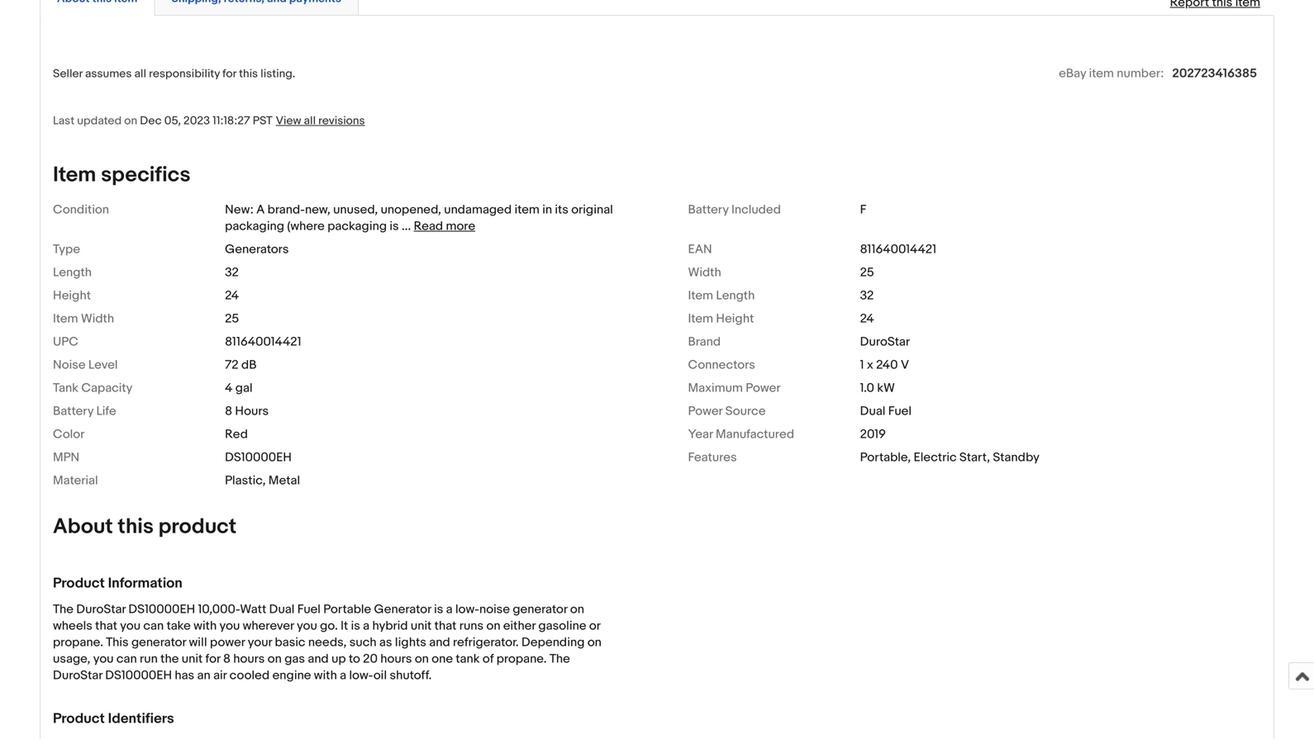 Task type: vqa. For each thing, say whether or not it's contained in the screenshot.
Generators
yes



Task type: locate. For each thing, give the bounding box(es) containing it.
10,000-
[[198, 603, 240, 617]]

fuel inside the durostar ds10000eh 10,000-watt dual fuel portable generator is a low-noise generator on wheels that you can take with you wherever you go. it is a hybrid unit that runs on either gasoline or propane. this generator will power your basic needs, such as lights and refrigerator. depending on usage, you can run the unit for 8 hours on gas and up to 20 hours on one tank of propane. the durostar ds10000eh has an air cooled engine with a low-oil shutoff.
[[297, 603, 321, 617]]

low- down to
[[349, 669, 373, 684]]

with down up
[[314, 669, 337, 684]]

dual up wherever
[[269, 603, 295, 617]]

hours up cooled
[[233, 652, 265, 667]]

propane. down 'wheels'
[[53, 636, 103, 651]]

72
[[225, 358, 239, 373]]

product
[[53, 575, 105, 593], [53, 711, 105, 728]]

features
[[688, 450, 737, 465]]

read more
[[414, 219, 475, 234]]

1 horizontal spatial can
[[143, 619, 164, 634]]

level
[[88, 358, 118, 373]]

1 vertical spatial for
[[205, 652, 220, 667]]

1 horizontal spatial a
[[363, 619, 370, 634]]

item for item height
[[688, 312, 713, 326]]

2 product from the top
[[53, 711, 105, 728]]

tank
[[456, 652, 480, 667]]

8 inside the durostar ds10000eh 10,000-watt dual fuel portable generator is a low-noise generator on wheels that you can take with you wherever you go. it is a hybrid unit that runs on either gasoline or propane. this generator will power your basic needs, such as lights and refrigerator. depending on usage, you can run the unit for 8 hours on gas and up to 20 hours on one tank of propane. the durostar ds10000eh has an air cooled engine with a low-oil shutoff.
[[223, 652, 230, 667]]

with
[[194, 619, 217, 634], [314, 669, 337, 684]]

0 horizontal spatial is
[[351, 619, 360, 634]]

0 vertical spatial 32
[[225, 265, 239, 280]]

width up the level
[[81, 312, 114, 326]]

1.0
[[860, 381, 874, 396]]

all right view
[[304, 114, 316, 128]]

1 horizontal spatial width
[[688, 265, 721, 280]]

0 horizontal spatial power
[[688, 404, 722, 419]]

0 vertical spatial length
[[53, 265, 92, 280]]

noise
[[53, 358, 86, 373]]

0 horizontal spatial dual
[[269, 603, 295, 617]]

1 vertical spatial generator
[[131, 636, 186, 651]]

packaging down a
[[225, 219, 284, 234]]

0 horizontal spatial battery
[[53, 404, 94, 419]]

generator up "either"
[[513, 603, 567, 617]]

0 vertical spatial the
[[53, 603, 73, 617]]

x
[[867, 358, 873, 373]]

power up year
[[688, 404, 722, 419]]

standby
[[993, 450, 1040, 465]]

1 horizontal spatial item
[[1089, 66, 1114, 81]]

0 horizontal spatial item
[[515, 202, 540, 217]]

seller assumes all responsibility for this listing.
[[53, 67, 295, 81]]

can left the take
[[143, 619, 164, 634]]

height up item width
[[53, 288, 91, 303]]

item up brand
[[688, 312, 713, 326]]

1 horizontal spatial this
[[239, 67, 258, 81]]

1 horizontal spatial is
[[390, 219, 399, 234]]

wherever
[[243, 619, 294, 634]]

on up gasoline
[[570, 603, 584, 617]]

8 down power
[[223, 652, 230, 667]]

fuel
[[888, 404, 912, 419], [297, 603, 321, 617]]

1 vertical spatial 25
[[225, 312, 239, 326]]

propane. down "either"
[[496, 652, 547, 667]]

item right ebay
[[1089, 66, 1114, 81]]

noise
[[479, 603, 510, 617]]

1 vertical spatial dual
[[269, 603, 295, 617]]

fuel up go.
[[297, 603, 321, 617]]

item up "condition"
[[53, 162, 96, 188]]

1 product from the top
[[53, 575, 105, 593]]

811640014421 down f
[[860, 242, 936, 257]]

1 vertical spatial item
[[515, 202, 540, 217]]

a up such
[[363, 619, 370, 634]]

ds10000eh down run
[[105, 669, 172, 684]]

0 horizontal spatial propane.
[[53, 636, 103, 651]]

that up this in the bottom left of the page
[[95, 619, 117, 634]]

either
[[503, 619, 536, 634]]

your
[[248, 636, 272, 651]]

is right generator
[[434, 603, 443, 617]]

height down item length
[[716, 312, 754, 326]]

1 vertical spatial power
[[688, 404, 722, 419]]

tab list
[[40, 0, 1274, 16]]

05,
[[164, 114, 181, 128]]

cooled
[[229, 669, 270, 684]]

32 down generators
[[225, 265, 239, 280]]

item left in
[[515, 202, 540, 217]]

0 horizontal spatial that
[[95, 619, 117, 634]]

this right about
[[118, 514, 154, 540]]

product down "usage,"
[[53, 711, 105, 728]]

product up 'wheels'
[[53, 575, 105, 593]]

such
[[349, 636, 377, 651]]

0 horizontal spatial 25
[[225, 312, 239, 326]]

0 vertical spatial for
[[222, 67, 236, 81]]

low- up runs
[[455, 603, 479, 617]]

0 vertical spatial 25
[[860, 265, 874, 280]]

1 vertical spatial unit
[[182, 652, 203, 667]]

on down the noise
[[486, 619, 500, 634]]

metal
[[268, 474, 300, 488]]

product information
[[53, 575, 182, 593]]

item for item specifics
[[53, 162, 96, 188]]

1 horizontal spatial hours
[[380, 652, 412, 667]]

durostar down "usage,"
[[53, 669, 102, 684]]

product for product information
[[53, 575, 105, 593]]

1 horizontal spatial with
[[314, 669, 337, 684]]

hybrid
[[372, 619, 408, 634]]

ebay
[[1059, 66, 1086, 81]]

32
[[225, 265, 239, 280], [860, 288, 874, 303]]

a
[[446, 603, 453, 617], [363, 619, 370, 634], [340, 669, 346, 684]]

1 vertical spatial 8
[[223, 652, 230, 667]]

can
[[143, 619, 164, 634], [116, 652, 137, 667]]

1 vertical spatial the
[[549, 652, 570, 667]]

you up this in the bottom left of the page
[[120, 619, 141, 634]]

db
[[241, 358, 257, 373]]

is right the it
[[351, 619, 360, 634]]

2019
[[860, 427, 886, 442]]

0 vertical spatial power
[[746, 381, 781, 396]]

power
[[210, 636, 245, 651]]

1 vertical spatial can
[[116, 652, 137, 667]]

you left go.
[[297, 619, 317, 634]]

1 horizontal spatial power
[[746, 381, 781, 396]]

1 vertical spatial width
[[81, 312, 114, 326]]

take
[[167, 619, 191, 634]]

ds10000eh up plastic, metal
[[225, 450, 292, 465]]

32 up the x
[[860, 288, 874, 303]]

1 horizontal spatial packaging
[[327, 219, 387, 234]]

0 horizontal spatial 811640014421
[[225, 335, 301, 350]]

0 vertical spatial battery
[[688, 202, 729, 217]]

1 horizontal spatial propane.
[[496, 652, 547, 667]]

0 horizontal spatial fuel
[[297, 603, 321, 617]]

811640014421
[[860, 242, 936, 257], [225, 335, 301, 350]]

0 horizontal spatial width
[[81, 312, 114, 326]]

0 horizontal spatial hours
[[233, 652, 265, 667]]

to
[[349, 652, 360, 667]]

with up will
[[194, 619, 217, 634]]

8
[[225, 404, 232, 419], [223, 652, 230, 667]]

0 vertical spatial is
[[390, 219, 399, 234]]

0 horizontal spatial 24
[[225, 288, 239, 303]]

11:18:27
[[213, 114, 250, 128]]

unit
[[411, 619, 432, 634], [182, 652, 203, 667]]

durostar up 1 x 240 v
[[860, 335, 910, 350]]

and up one
[[429, 636, 450, 651]]

1 vertical spatial a
[[363, 619, 370, 634]]

1 horizontal spatial 811640014421
[[860, 242, 936, 257]]

0 vertical spatial a
[[446, 603, 453, 617]]

25 down f
[[860, 265, 874, 280]]

1 vertical spatial durostar
[[76, 603, 126, 617]]

2 horizontal spatial is
[[434, 603, 443, 617]]

fuel down kw
[[888, 404, 912, 419]]

hours down as
[[380, 652, 412, 667]]

1 vertical spatial fuel
[[297, 603, 321, 617]]

propane.
[[53, 636, 103, 651], [496, 652, 547, 667]]

1 vertical spatial with
[[314, 669, 337, 684]]

battery up color
[[53, 404, 94, 419]]

on left dec
[[124, 114, 137, 128]]

power up source
[[746, 381, 781, 396]]

runs
[[459, 619, 484, 634]]

1 vertical spatial and
[[308, 652, 329, 667]]

0 vertical spatial low-
[[455, 603, 479, 617]]

1 vertical spatial 811640014421
[[225, 335, 301, 350]]

1 horizontal spatial 25
[[860, 265, 874, 280]]

0 horizontal spatial a
[[340, 669, 346, 684]]

on up shutoff.
[[415, 652, 429, 667]]

0 vertical spatial product
[[53, 575, 105, 593]]

0 vertical spatial width
[[688, 265, 721, 280]]

length down type
[[53, 265, 92, 280]]

length up item height
[[716, 288, 755, 303]]

0 horizontal spatial unit
[[182, 652, 203, 667]]

811640014421 for upc
[[225, 335, 301, 350]]

this
[[239, 67, 258, 81], [118, 514, 154, 540]]

is left ...
[[390, 219, 399, 234]]

a
[[256, 202, 265, 217]]

a left the noise
[[446, 603, 453, 617]]

lights
[[395, 636, 426, 651]]

1 horizontal spatial all
[[304, 114, 316, 128]]

power source
[[688, 404, 766, 419]]

0 vertical spatial with
[[194, 619, 217, 634]]

item specifics
[[53, 162, 191, 188]]

1 horizontal spatial low-
[[455, 603, 479, 617]]

1 horizontal spatial that
[[434, 619, 457, 634]]

and
[[429, 636, 450, 651], [308, 652, 329, 667]]

is
[[390, 219, 399, 234], [434, 603, 443, 617], [351, 619, 360, 634]]

electric
[[914, 450, 957, 465]]

generator up run
[[131, 636, 186, 651]]

the
[[160, 652, 179, 667]]

25 for item width
[[225, 312, 239, 326]]

1 vertical spatial 32
[[860, 288, 874, 303]]

0 vertical spatial all
[[134, 67, 146, 81]]

0 horizontal spatial generator
[[131, 636, 186, 651]]

item
[[1089, 66, 1114, 81], [515, 202, 540, 217]]

tank capacity
[[53, 381, 133, 396]]

view all revisions link
[[272, 113, 365, 128]]

can down this in the bottom left of the page
[[116, 652, 137, 667]]

item
[[53, 162, 96, 188], [688, 288, 713, 303], [53, 312, 78, 326], [688, 312, 713, 326]]

(where
[[287, 219, 325, 234]]

width down ean
[[688, 265, 721, 280]]

durostar
[[860, 335, 910, 350], [76, 603, 126, 617], [53, 669, 102, 684]]

item inside new: a brand-new, unused, unopened, undamaged item in its original packaging (where packaging is ...
[[515, 202, 540, 217]]

0 horizontal spatial for
[[205, 652, 220, 667]]

packaging down unused,
[[327, 219, 387, 234]]

item length
[[688, 288, 755, 303]]

and down needs,
[[308, 652, 329, 667]]

battery up ean
[[688, 202, 729, 217]]

1 packaging from the left
[[225, 219, 284, 234]]

24 down generators
[[225, 288, 239, 303]]

battery for battery life
[[53, 404, 94, 419]]

0 vertical spatial 811640014421
[[860, 242, 936, 257]]

oil
[[373, 669, 387, 684]]

1 horizontal spatial 32
[[860, 288, 874, 303]]

1 horizontal spatial unit
[[411, 619, 432, 634]]

24 up the x
[[860, 312, 874, 326]]

power
[[746, 381, 781, 396], [688, 404, 722, 419]]

about this product
[[53, 514, 237, 540]]

the up 'wheels'
[[53, 603, 73, 617]]

0 vertical spatial item
[[1089, 66, 1114, 81]]

kw
[[877, 381, 895, 396]]

for up air at the bottom of page
[[205, 652, 220, 667]]

dual inside the durostar ds10000eh 10,000-watt dual fuel portable generator is a low-noise generator on wheels that you can take with you wherever you go. it is a hybrid unit that runs on either gasoline or propane. this generator will power your basic needs, such as lights and refrigerator. depending on usage, you can run the unit for 8 hours on gas and up to 20 hours on one tank of propane. the durostar ds10000eh has an air cooled engine with a low-oil shutoff.
[[269, 603, 295, 617]]

upc
[[53, 335, 78, 350]]

1 vertical spatial is
[[434, 603, 443, 617]]

the down depending
[[549, 652, 570, 667]]

item up upc
[[53, 312, 78, 326]]

all right assumes
[[134, 67, 146, 81]]

you
[[120, 619, 141, 634], [219, 619, 240, 634], [297, 619, 317, 634], [93, 652, 114, 667]]

25
[[860, 265, 874, 280], [225, 312, 239, 326]]

unused,
[[333, 202, 378, 217]]

1 vertical spatial length
[[716, 288, 755, 303]]

that left runs
[[434, 619, 457, 634]]

a down up
[[340, 669, 346, 684]]

811640014421 up the db
[[225, 335, 301, 350]]

1 vertical spatial propane.
[[496, 652, 547, 667]]

for right responsibility
[[222, 67, 236, 81]]

usage,
[[53, 652, 90, 667]]

battery included
[[688, 202, 781, 217]]

unit up lights on the left
[[411, 619, 432, 634]]

read
[[414, 219, 443, 234]]

0 vertical spatial 24
[[225, 288, 239, 303]]

1 vertical spatial 24
[[860, 312, 874, 326]]

this left listing.
[[239, 67, 258, 81]]

basic
[[275, 636, 305, 651]]

unit down will
[[182, 652, 203, 667]]

0 horizontal spatial this
[[118, 514, 154, 540]]

0 horizontal spatial length
[[53, 265, 92, 280]]

undamaged
[[444, 202, 512, 217]]

0 vertical spatial fuel
[[888, 404, 912, 419]]

width
[[688, 265, 721, 280], [81, 312, 114, 326]]

durostar down the product information at bottom
[[76, 603, 126, 617]]

25 up 72
[[225, 312, 239, 326]]

1 horizontal spatial 24
[[860, 312, 874, 326]]

1 vertical spatial height
[[716, 312, 754, 326]]

dual up 2019
[[860, 404, 885, 419]]

8 down 4
[[225, 404, 232, 419]]

0 horizontal spatial and
[[308, 652, 329, 667]]

ebay item number: 202723416385
[[1059, 66, 1257, 81]]

0 horizontal spatial low-
[[349, 669, 373, 684]]

ds10000eh up the take
[[128, 603, 195, 617]]

material
[[53, 474, 98, 488]]

item up item height
[[688, 288, 713, 303]]

1 vertical spatial all
[[304, 114, 316, 128]]



Task type: describe. For each thing, give the bounding box(es) containing it.
needs,
[[308, 636, 347, 651]]

0 vertical spatial propane.
[[53, 636, 103, 651]]

product
[[158, 514, 237, 540]]

1 vertical spatial ds10000eh
[[128, 603, 195, 617]]

item for item width
[[53, 312, 78, 326]]

in
[[542, 202, 552, 217]]

gal
[[235, 381, 253, 396]]

1 horizontal spatial fuel
[[888, 404, 912, 419]]

1 horizontal spatial for
[[222, 67, 236, 81]]

product for product identifiers
[[53, 711, 105, 728]]

brand
[[688, 335, 721, 350]]

go.
[[320, 619, 338, 634]]

source
[[725, 404, 766, 419]]

red
[[225, 427, 248, 442]]

you up power
[[219, 619, 240, 634]]

24 for item height
[[860, 312, 874, 326]]

noise level
[[53, 358, 118, 373]]

hours
[[235, 404, 269, 419]]

refrigerator.
[[453, 636, 519, 651]]

generator
[[374, 603, 431, 617]]

one
[[432, 652, 453, 667]]

2 horizontal spatial a
[[446, 603, 453, 617]]

4
[[225, 381, 233, 396]]

on left gas
[[268, 652, 282, 667]]

2023
[[183, 114, 210, 128]]

1 hours from the left
[[233, 652, 265, 667]]

assumes
[[85, 67, 132, 81]]

or
[[589, 619, 600, 634]]

0 vertical spatial this
[[239, 67, 258, 81]]

you down this in the bottom left of the page
[[93, 652, 114, 667]]

tank
[[53, 381, 79, 396]]

up
[[331, 652, 346, 667]]

1 that from the left
[[95, 619, 117, 634]]

connectors
[[688, 358, 755, 373]]

read more button
[[414, 219, 475, 234]]

0 vertical spatial dual
[[860, 404, 885, 419]]

will
[[189, 636, 207, 651]]

240
[[876, 358, 898, 373]]

gasoline
[[538, 619, 586, 634]]

new:
[[225, 202, 254, 217]]

this
[[106, 636, 129, 651]]

as
[[379, 636, 392, 651]]

shutoff.
[[390, 669, 432, 684]]

2 vertical spatial a
[[340, 669, 346, 684]]

0 horizontal spatial all
[[134, 67, 146, 81]]

32 for length
[[225, 265, 239, 280]]

2 hours from the left
[[380, 652, 412, 667]]

brand-
[[267, 202, 305, 217]]

plastic,
[[225, 474, 266, 488]]

8 hours
[[225, 404, 269, 419]]

4 gal
[[225, 381, 253, 396]]

...
[[402, 219, 411, 234]]

2 packaging from the left
[[327, 219, 387, 234]]

run
[[140, 652, 158, 667]]

portable
[[323, 603, 371, 617]]

condition
[[53, 202, 109, 217]]

wheels
[[53, 619, 92, 634]]

1 horizontal spatial length
[[716, 288, 755, 303]]

seller
[[53, 67, 83, 81]]

life
[[96, 404, 116, 419]]

responsibility
[[149, 67, 220, 81]]

has
[[175, 669, 194, 684]]

maximum power
[[688, 381, 781, 396]]

capacity
[[81, 381, 133, 396]]

2 vertical spatial durostar
[[53, 669, 102, 684]]

1 horizontal spatial and
[[429, 636, 450, 651]]

811640014421 for ean
[[860, 242, 936, 257]]

number:
[[1117, 66, 1164, 81]]

0 vertical spatial 8
[[225, 404, 232, 419]]

new,
[[305, 202, 330, 217]]

revisions
[[318, 114, 365, 128]]

color
[[53, 427, 85, 442]]

new: a brand-new, unused, unopened, undamaged item in its original packaging (where packaging is ...
[[225, 202, 613, 234]]

maximum
[[688, 381, 743, 396]]

the durostar ds10000eh 10,000-watt dual fuel portable generator is a low-noise generator on wheels that you can take with you wherever you go. it is a hybrid unit that runs on either gasoline or propane. this generator will power your basic needs, such as lights and refrigerator. depending on usage, you can run the unit for 8 hours on gas and up to 20 hours on one tank of propane. the durostar ds10000eh has an air cooled engine with a low-oil shutoff.
[[53, 603, 602, 684]]

year manufactured
[[688, 427, 794, 442]]

listing.
[[261, 67, 295, 81]]

1 vertical spatial low-
[[349, 669, 373, 684]]

0 horizontal spatial with
[[194, 619, 217, 634]]

plastic, metal
[[225, 474, 300, 488]]

mpn
[[53, 450, 79, 465]]

battery for battery included
[[688, 202, 729, 217]]

unopened,
[[381, 202, 441, 217]]

1 vertical spatial this
[[118, 514, 154, 540]]

1 x 240 v
[[860, 358, 909, 373]]

it
[[341, 619, 348, 634]]

dual fuel
[[860, 404, 912, 419]]

item for item length
[[688, 288, 713, 303]]

pst
[[253, 114, 272, 128]]

72 db
[[225, 358, 257, 373]]

dec
[[140, 114, 162, 128]]

v
[[901, 358, 909, 373]]

0 vertical spatial durostar
[[860, 335, 910, 350]]

0 vertical spatial ds10000eh
[[225, 450, 292, 465]]

portable, electric start, standby
[[860, 450, 1040, 465]]

1 horizontal spatial height
[[716, 312, 754, 326]]

2 that from the left
[[434, 619, 457, 634]]

air
[[213, 669, 227, 684]]

battery life
[[53, 404, 116, 419]]

identifiers
[[108, 711, 174, 728]]

25 for width
[[860, 265, 874, 280]]

24 for height
[[225, 288, 239, 303]]

for inside the durostar ds10000eh 10,000-watt dual fuel portable generator is a low-noise generator on wheels that you can take with you wherever you go. it is a hybrid unit that runs on either gasoline or propane. this generator will power your basic needs, such as lights and refrigerator. depending on usage, you can run the unit for 8 hours on gas and up to 20 hours on one tank of propane. the durostar ds10000eh has an air cooled engine with a low-oil shutoff.
[[205, 652, 220, 667]]

0 vertical spatial height
[[53, 288, 91, 303]]

of
[[483, 652, 494, 667]]

0 horizontal spatial the
[[53, 603, 73, 617]]

an
[[197, 669, 211, 684]]

1
[[860, 358, 864, 373]]

generators
[[225, 242, 289, 257]]

view
[[276, 114, 301, 128]]

product identifiers
[[53, 711, 174, 728]]

information
[[108, 575, 182, 593]]

1 horizontal spatial the
[[549, 652, 570, 667]]

2 vertical spatial ds10000eh
[[105, 669, 172, 684]]

32 for item length
[[860, 288, 874, 303]]

is inside new: a brand-new, unused, unopened, undamaged item in its original packaging (where packaging is ...
[[390, 219, 399, 234]]

0 vertical spatial generator
[[513, 603, 567, 617]]

on down or
[[587, 636, 602, 651]]

its
[[555, 202, 568, 217]]

year
[[688, 427, 713, 442]]

watt
[[240, 603, 266, 617]]



